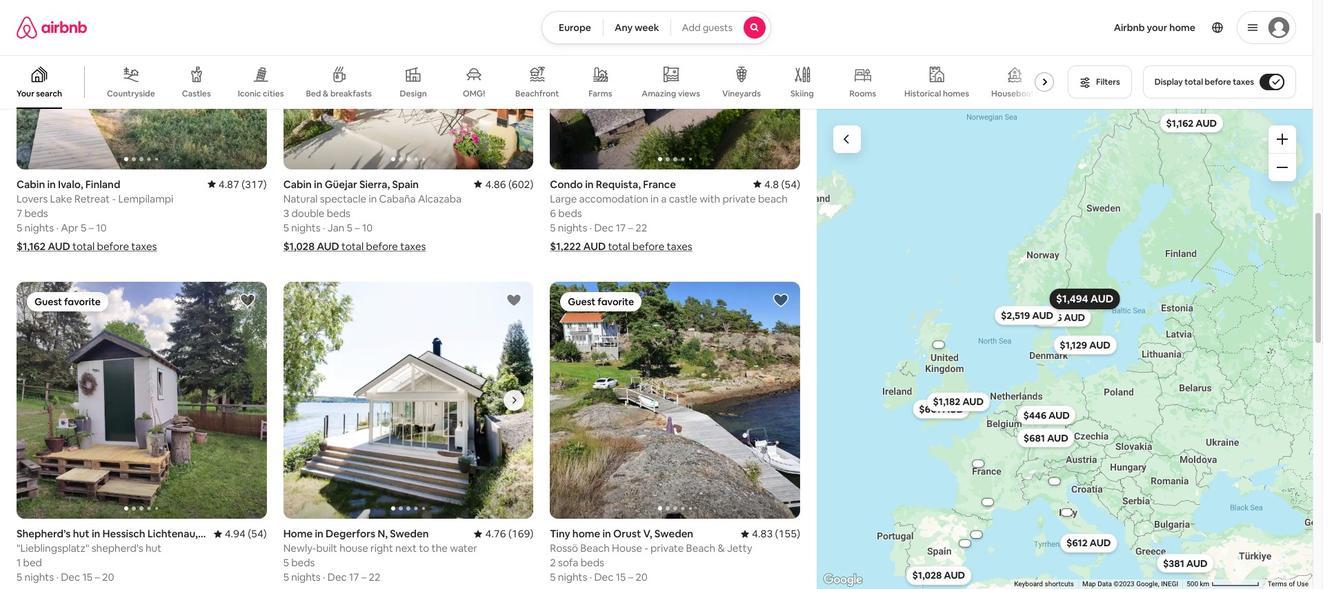 Task type: locate. For each thing, give the bounding box(es) containing it.
20 down house
[[635, 571, 648, 584]]

1 vertical spatial -
[[644, 542, 648, 555]]

1 beach from the left
[[580, 542, 610, 555]]

shortcuts
[[1045, 581, 1074, 588]]

$1,162 aud inside $1,162 aud button
[[1166, 117, 1217, 129]]

$1,162 aud down display total before taxes
[[1166, 117, 1217, 129]]

dec inside '"lieblingsplatz" shepherd's hut 1 bed 5 nights · dec 15 – 20'
[[61, 571, 80, 584]]

0 horizontal spatial private
[[650, 542, 684, 555]]

4.76
[[485, 528, 506, 541]]

· inside condo in requista, france large accomodation in a castle with private beach 6 beds 5 nights · dec 17 – 22 $1,222 aud total before taxes
[[590, 221, 592, 234]]

15 inside tiny home in orust v, sweden rossö beach house - private beach & jetty 2 sofa beds 5 nights · dec 15 – 20
[[616, 571, 626, 584]]

1 horizontal spatial 17
[[616, 221, 626, 234]]

0 horizontal spatial 15
[[82, 571, 92, 584]]

taxes inside cabin in güejar sierra, spain natural spectacle in cabaña alcazaba 3 double beds 5 nights · jan 5 – 10 $1,028 aud total before taxes
[[400, 240, 426, 253]]

beds up the jan
[[327, 207, 350, 220]]

dec down house
[[594, 571, 614, 584]]

nights
[[25, 221, 54, 234], [291, 221, 321, 234], [558, 221, 587, 234], [25, 571, 54, 584], [291, 571, 321, 584], [558, 571, 587, 584]]

beds down newly-
[[291, 557, 315, 570]]

beds inside the cabin in ivalo, finland lovers lake retreat - lempilampi 7 beds 5 nights · apr 5 – 10 $1,162 aud total before taxes
[[24, 207, 48, 220]]

15 down "shepherd's"
[[82, 571, 92, 584]]

before down cabaña
[[366, 240, 398, 253]]

inegi
[[1161, 581, 1178, 588]]

1 horizontal spatial 22
[[635, 221, 647, 234]]

0 horizontal spatial 22
[[369, 571, 380, 584]]

1 horizontal spatial beach
[[686, 542, 715, 555]]

$1,222 aud up $708 aud
[[977, 500, 998, 505]]

güejar
[[325, 178, 357, 191]]

terms of use link
[[1268, 581, 1309, 588]]

0 horizontal spatial cabin
[[17, 178, 45, 191]]

total down accomodation
[[608, 240, 630, 253]]

4.76 (169)
[[485, 528, 533, 541]]

0 horizontal spatial beach
[[580, 542, 610, 555]]

profile element
[[788, 0, 1296, 55]]

filters
[[1096, 77, 1120, 88]]

"lieblingsplatz"
[[17, 542, 89, 555]]

home right tiny
[[572, 528, 600, 541]]

in left güejar on the top left
[[314, 178, 322, 191]]

display total before taxes
[[1154, 77, 1254, 88]]

dec down "lieblingsplatz"
[[61, 571, 80, 584]]

nights down the large
[[558, 221, 587, 234]]

terms of use
[[1268, 581, 1309, 588]]

spain
[[392, 178, 419, 191]]

beach
[[580, 542, 610, 555], [686, 542, 715, 555]]

$708 aud
[[967, 533, 985, 537]]

· inside the cabin in ivalo, finland lovers lake retreat - lempilampi 7 beds 5 nights · apr 5 – 10 $1,162 aud total before taxes
[[56, 221, 59, 234]]

dec
[[594, 221, 614, 234], [61, 571, 80, 584], [328, 571, 347, 584], [594, 571, 614, 584]]

sofa
[[558, 557, 578, 570]]

1 10 from the left
[[96, 221, 107, 234]]

1 15 from the left
[[82, 571, 92, 584]]

group for "lieblingsplatz" shepherd's hut 1 bed 5 nights · dec 15 – 20
[[17, 282, 267, 519]]

0 vertical spatial $1,162 aud
[[1166, 117, 1217, 129]]

beds down the large
[[558, 207, 582, 220]]

$446 aud
[[1023, 409, 1069, 422]]

iconic cities
[[238, 88, 284, 99]]

0 horizontal spatial 10
[[96, 221, 107, 234]]

zoom out image
[[1277, 162, 1288, 173]]

1 horizontal spatial private
[[722, 192, 756, 205]]

1 horizontal spatial sweden
[[655, 528, 693, 541]]

dec inside the home in degerfors n, sweden newly-built house right next to the water 5 beds 5 nights · dec 17 – 22
[[328, 571, 347, 584]]

17
[[616, 221, 626, 234], [349, 571, 359, 584]]

1 vertical spatial 17
[[349, 571, 359, 584]]

1 horizontal spatial (54)
[[781, 178, 800, 191]]

4.8 (54)
[[764, 178, 800, 191]]

(54) right 4.8
[[781, 178, 800, 191]]

(317)
[[242, 178, 267, 191]]

beds down lovers
[[24, 207, 48, 220]]

nights down sofa at left
[[558, 571, 587, 584]]

retreat
[[74, 192, 110, 205]]

lovers
[[17, 192, 48, 205]]

0 vertical spatial private
[[722, 192, 756, 205]]

$1,173 aud
[[968, 462, 988, 466]]

1 horizontal spatial &
[[718, 542, 725, 555]]

before down a
[[632, 240, 664, 253]]

home inside tiny home in orust v, sweden rossö beach house - private beach & jetty 2 sofa beds 5 nights · dec 15 – 20
[[572, 528, 600, 541]]

4.83 out of 5 average rating,  155 reviews image
[[741, 528, 800, 541]]

1 vertical spatial $1,162 aud
[[17, 240, 70, 253]]

design
[[400, 88, 427, 99]]

2 20 from the left
[[635, 571, 648, 584]]

1 sweden from the left
[[390, 528, 429, 541]]

15
[[82, 571, 92, 584], [616, 571, 626, 584]]

©2023
[[1114, 581, 1134, 588]]

alcazaba
[[418, 192, 462, 205]]

2 cabin from the left
[[283, 178, 312, 191]]

right
[[370, 542, 393, 555]]

0 vertical spatial -
[[112, 192, 116, 205]]

4.8
[[764, 178, 779, 191]]

airbnb your home link
[[1105, 13, 1204, 42]]

1 horizontal spatial 20
[[635, 571, 648, 584]]

views
[[678, 88, 700, 99]]

1 horizontal spatial 15
[[616, 571, 626, 584]]

bed
[[23, 557, 42, 570]]

castles
[[182, 88, 211, 99]]

0 vertical spatial 17
[[616, 221, 626, 234]]

google image
[[820, 572, 866, 590]]

1 horizontal spatial 10
[[362, 221, 373, 234]]

beds inside the home in degerfors n, sweden newly-built house right next to the water 5 beds 5 nights · dec 17 – 22
[[291, 557, 315, 570]]

1 horizontal spatial $1,028 aud
[[912, 570, 965, 582]]

0 vertical spatial $1,222 aud
[[550, 240, 606, 253]]

20 down "shepherd's"
[[102, 571, 114, 584]]

1 horizontal spatial -
[[644, 542, 648, 555]]

private inside condo in requista, france large accomodation in a castle with private beach 6 beds 5 nights · dec 17 – 22 $1,222 aud total before taxes
[[722, 192, 756, 205]]

22 down right
[[369, 571, 380, 584]]

$1,028 aud inside $1,028 aud button
[[912, 570, 965, 582]]

beds right sofa at left
[[581, 557, 604, 570]]

22 inside the home in degerfors n, sweden newly-built house right next to the water 5 beds 5 nights · dec 17 – 22
[[369, 571, 380, 584]]

$3,025 aud
[[927, 343, 949, 347]]

-
[[112, 192, 116, 205], [644, 542, 648, 555]]

1 vertical spatial home
[[572, 528, 600, 541]]

private for beach
[[650, 542, 684, 555]]

in left the orust
[[603, 528, 611, 541]]

nights down lovers
[[25, 221, 54, 234]]

$1,162 aud down apr
[[17, 240, 70, 253]]

dec down accomodation
[[594, 221, 614, 234]]

google,
[[1136, 581, 1159, 588]]

in
[[47, 178, 56, 191], [314, 178, 322, 191], [585, 178, 594, 191], [369, 192, 377, 205], [651, 192, 659, 205], [315, 528, 323, 541], [603, 528, 611, 541]]

$381 aud button
[[1156, 554, 1213, 573]]

before up $1,162 aud button
[[1205, 77, 1231, 88]]

to
[[419, 542, 429, 555]]

nights inside the cabin in ivalo, finland lovers lake retreat - lempilampi 7 beds 5 nights · apr 5 – 10 $1,162 aud total before taxes
[[25, 221, 54, 234]]

historical
[[904, 88, 941, 99]]

rooms
[[849, 88, 876, 99]]

beach left "jetty"
[[686, 542, 715, 555]]

1 20 from the left
[[102, 571, 114, 584]]

(54) right 4.94
[[248, 528, 267, 541]]

& left "jetty"
[[718, 542, 725, 555]]

total down apr
[[72, 240, 95, 253]]

15 down house
[[616, 571, 626, 584]]

in up built
[[315, 528, 323, 541]]

countryside
[[107, 88, 155, 99]]

1 horizontal spatial cabin
[[283, 178, 312, 191]]

1 horizontal spatial $1,162 aud
[[1166, 117, 1217, 129]]

7
[[17, 207, 22, 220]]

15 inside '"lieblingsplatz" shepherd's hut 1 bed 5 nights · dec 15 – 20'
[[82, 571, 92, 584]]

$1,222 aud down 6
[[550, 240, 606, 253]]

- down finland
[[112, 192, 116, 205]]

· inside cabin in güejar sierra, spain natural spectacle in cabaña alcazaba 3 double beds 5 nights · jan 5 – 10 $1,028 aud total before taxes
[[323, 221, 325, 234]]

1 horizontal spatial $1,222 aud
[[977, 500, 998, 505]]

$1,028 aud down the jan
[[283, 240, 339, 253]]

(54) for 4.8 (54)
[[781, 178, 800, 191]]

total right display at the right top of the page
[[1185, 77, 1203, 88]]

$1,182 aud
[[933, 396, 983, 408]]

0 vertical spatial 22
[[635, 221, 647, 234]]

accomodation
[[579, 192, 648, 205]]

private inside tiny home in orust v, sweden rossö beach house - private beach & jetty 2 sofa beds 5 nights · dec 15 – 20
[[650, 542, 684, 555]]

22 inside condo in requista, france large accomodation in a castle with private beach 6 beds 5 nights · dec 17 – 22 $1,222 aud total before taxes
[[635, 221, 647, 234]]

17 down accomodation
[[616, 221, 626, 234]]

500 km button
[[1182, 580, 1264, 590]]

$1,173 aud button
[[964, 454, 992, 474]]

castle
[[669, 192, 697, 205]]

4.87 (317)
[[218, 178, 267, 191]]

nights inside tiny home in orust v, sweden rossö beach house - private beach & jetty 2 sofa beds 5 nights · dec 15 – 20
[[558, 571, 587, 584]]

2 10 from the left
[[362, 221, 373, 234]]

2 15 from the left
[[616, 571, 626, 584]]

$1,222 aud inside button
[[977, 500, 998, 505]]

17 inside condo in requista, france large accomodation in a castle with private beach 6 beds 5 nights · dec 17 – 22 $1,222 aud total before taxes
[[616, 221, 626, 234]]

0 horizontal spatial 20
[[102, 571, 114, 584]]

before down retreat
[[97, 240, 129, 253]]

total down the jan
[[341, 240, 364, 253]]

home in degerfors n, sweden newly-built house right next to the water 5 beds 5 nights · dec 17 – 22
[[283, 528, 477, 584]]

None search field
[[542, 11, 771, 44]]

1 vertical spatial private
[[650, 542, 684, 555]]

nights down the bed
[[25, 571, 54, 584]]

beach right rossö
[[580, 542, 610, 555]]

cabin inside the cabin in ivalo, finland lovers lake retreat - lempilampi 7 beds 5 nights · apr 5 – 10 $1,162 aud total before taxes
[[17, 178, 45, 191]]

0 vertical spatial home
[[1169, 21, 1195, 34]]

sweden up next
[[390, 528, 429, 541]]

in left a
[[651, 192, 659, 205]]

$419 aud button
[[951, 534, 978, 553]]

0 vertical spatial &
[[323, 88, 329, 99]]

& right bed
[[323, 88, 329, 99]]

1 vertical spatial $1,028 aud
[[912, 570, 965, 582]]

2 sweden from the left
[[655, 528, 693, 541]]

large
[[550, 192, 577, 205]]

0 horizontal spatial 17
[[349, 571, 359, 584]]

4.83
[[752, 528, 773, 541]]

10 right the jan
[[362, 221, 373, 234]]

0 horizontal spatial home
[[572, 528, 600, 541]]

nights down newly-
[[291, 571, 321, 584]]

1 vertical spatial $1,222 aud
[[977, 500, 998, 505]]

sweden inside the home in degerfors n, sweden newly-built house right next to the water 5 beds 5 nights · dec 17 – 22
[[390, 528, 429, 541]]

0 horizontal spatial $1,162 aud
[[17, 240, 70, 253]]

home right your
[[1169, 21, 1195, 34]]

homes
[[943, 88, 969, 99]]

add to wishlist: home in degerfors n, sweden image
[[506, 292, 522, 309]]

0 vertical spatial $1,028 aud
[[283, 240, 339, 253]]

in up "lake"
[[47, 178, 56, 191]]

$671 aud
[[1058, 511, 1075, 515]]

17 down house
[[349, 571, 359, 584]]

zoom in image
[[1277, 134, 1288, 145]]

home
[[1169, 21, 1195, 34], [572, 528, 600, 541]]

any
[[615, 21, 633, 34]]

$681 aud button
[[1017, 428, 1074, 448]]

1 vertical spatial (54)
[[248, 528, 267, 541]]

1 vertical spatial &
[[718, 542, 725, 555]]

total inside condo in requista, france large accomodation in a castle with private beach 6 beds 5 nights · dec 17 – 22 $1,222 aud total before taxes
[[608, 240, 630, 253]]

& inside tiny home in orust v, sweden rossö beach house - private beach & jetty 2 sofa beds 5 nights · dec 15 – 20
[[718, 542, 725, 555]]

$1,028 aud
[[283, 240, 339, 253], [912, 570, 965, 582]]

$1,028 aud down $419 aud button
[[912, 570, 965, 582]]

0 vertical spatial (54)
[[781, 178, 800, 191]]

taxes inside condo in requista, france large accomodation in a castle with private beach 6 beds 5 nights · dec 17 – 22 $1,222 aud total before taxes
[[667, 240, 692, 253]]

group
[[0, 55, 1060, 109], [17, 282, 267, 519], [283, 282, 533, 520], [550, 282, 800, 520]]

4.94 (54)
[[225, 528, 267, 541]]

before
[[1205, 77, 1231, 88], [97, 240, 129, 253], [366, 240, 398, 253], [632, 240, 664, 253]]

dec inside tiny home in orust v, sweden rossö beach house - private beach & jetty 2 sofa beds 5 nights · dec 15 – 20
[[594, 571, 614, 584]]

- down v,
[[644, 542, 648, 555]]

1 vertical spatial 22
[[369, 571, 380, 584]]

0 horizontal spatial sweden
[[390, 528, 429, 541]]

your search
[[17, 88, 62, 99]]

before inside cabin in güejar sierra, spain natural spectacle in cabaña alcazaba 3 double beds 5 nights · jan 5 – 10 $1,028 aud total before taxes
[[366, 240, 398, 253]]

in inside the cabin in ivalo, finland lovers lake retreat - lempilampi 7 beds 5 nights · apr 5 – 10 $1,162 aud total before taxes
[[47, 178, 56, 191]]

1 horizontal spatial home
[[1169, 21, 1195, 34]]

10
[[96, 221, 107, 234], [362, 221, 373, 234]]

$1,182 aud button
[[926, 392, 990, 412]]

private down v,
[[650, 542, 684, 555]]

dec down built
[[328, 571, 347, 584]]

taxes
[[1233, 77, 1254, 88], [131, 240, 157, 253], [400, 240, 426, 253], [667, 240, 692, 253]]

cabin in ivalo, finland lovers lake retreat - lempilampi 7 beds 5 nights · apr 5 – 10 $1,162 aud total before taxes
[[17, 178, 173, 253]]

0 horizontal spatial $1,222 aud
[[550, 240, 606, 253]]

nights down double
[[291, 221, 321, 234]]

$686 aud
[[1038, 311, 1085, 324]]

cabin for cabin in ivalo, finland lovers lake retreat - lempilampi 7 beds 5 nights · apr 5 – 10 $1,162 aud total before taxes
[[17, 178, 45, 191]]

5 inside tiny home in orust v, sweden rossö beach house - private beach & jetty 2 sofa beds 5 nights · dec 15 – 20
[[550, 571, 556, 584]]

"lieblingsplatz" shepherd's hut 1 bed 5 nights · dec 15 – 20
[[17, 542, 162, 584]]

sweden right v,
[[655, 528, 693, 541]]

private right with
[[722, 192, 756, 205]]

cabin inside cabin in güejar sierra, spain natural spectacle in cabaña alcazaba 3 double beds 5 nights · jan 5 – 10 $1,028 aud total before taxes
[[283, 178, 312, 191]]

0 horizontal spatial $1,028 aud
[[283, 240, 339, 253]]

n,
[[378, 528, 388, 541]]

none search field containing europe
[[542, 11, 771, 44]]

10 down retreat
[[96, 221, 107, 234]]

0 horizontal spatial -
[[112, 192, 116, 205]]

– inside the home in degerfors n, sweden newly-built house right next to the water 5 beds 5 nights · dec 17 – 22
[[361, 571, 366, 584]]

any week
[[615, 21, 659, 34]]

0 horizontal spatial (54)
[[248, 528, 267, 541]]

cabin up lovers
[[17, 178, 45, 191]]

cabin
[[17, 178, 45, 191], [283, 178, 312, 191]]

1 cabin from the left
[[17, 178, 45, 191]]

22
[[635, 221, 647, 234], [369, 571, 380, 584]]

cabin up natural
[[283, 178, 312, 191]]

10 inside the cabin in ivalo, finland lovers lake retreat - lempilampi 7 beds 5 nights · apr 5 – 10 $1,162 aud total before taxes
[[96, 221, 107, 234]]

22 down accomodation
[[635, 221, 647, 234]]



Task type: describe. For each thing, give the bounding box(es) containing it.
cabaña
[[379, 192, 416, 205]]

$1,471 aud
[[1044, 479, 1064, 484]]

· inside '"lieblingsplatz" shepherd's hut 1 bed 5 nights · dec 15 – 20'
[[56, 571, 59, 584]]

keyboard
[[1014, 581, 1043, 588]]

map data ©2023 google, inegi
[[1082, 581, 1178, 588]]

skiing
[[791, 88, 814, 99]]

6
[[550, 207, 556, 220]]

requista,
[[596, 178, 641, 191]]

– inside '"lieblingsplatz" shepherd's hut 1 bed 5 nights · dec 15 – 20'
[[95, 571, 100, 584]]

cabin in güejar sierra, spain natural spectacle in cabaña alcazaba 3 double beds 5 nights · jan 5 – 10 $1,028 aud total before taxes
[[283, 178, 462, 253]]

finland
[[85, 178, 120, 191]]

lempilampi
[[118, 192, 173, 205]]

4.8 out of 5 average rating,  54 reviews image
[[753, 178, 800, 191]]

ivalo,
[[58, 178, 83, 191]]

(54) for 4.94 (54)
[[248, 528, 267, 541]]

house
[[612, 542, 642, 555]]

with
[[700, 192, 720, 205]]

$681 aud
[[1023, 432, 1068, 444]]

0 horizontal spatial &
[[323, 88, 329, 99]]

keyboard shortcuts
[[1014, 581, 1074, 588]]

rossö
[[550, 542, 578, 555]]

4.87 out of 5 average rating,  317 reviews image
[[207, 178, 267, 191]]

add to wishlist: shepherd's hut in hessisch lichtenau, germany image
[[239, 292, 256, 309]]

17 inside the home in degerfors n, sweden newly-built house right next to the water 5 beds 5 nights · dec 17 – 22
[[349, 571, 359, 584]]

historical homes
[[904, 88, 969, 99]]

built
[[316, 542, 337, 555]]

$1,222 aud inside condo in requista, france large accomodation in a castle with private beach 6 beds 5 nights · dec 17 – 22 $1,222 aud total before taxes
[[550, 240, 606, 253]]

20 inside tiny home in orust v, sweden rossö beach house - private beach & jetty 2 sofa beds 5 nights · dec 15 – 20
[[635, 571, 648, 584]]

$1,028 aud button
[[906, 566, 971, 586]]

- inside tiny home in orust v, sweden rossö beach house - private beach & jetty 2 sofa beds 5 nights · dec 15 – 20
[[644, 542, 648, 555]]

$671 aud button
[[1053, 503, 1080, 522]]

cities
[[263, 88, 284, 99]]

lake
[[50, 192, 72, 205]]

– inside condo in requista, france large accomodation in a castle with private beach 6 beds 5 nights · dec 17 – 22 $1,222 aud total before taxes
[[628, 221, 633, 234]]

– inside cabin in güejar sierra, spain natural spectacle in cabaña alcazaba 3 double beds 5 nights · jan 5 – 10 $1,028 aud total before taxes
[[355, 221, 360, 234]]

$1,162 aud inside the cabin in ivalo, finland lovers lake retreat - lempilampi 7 beds 5 nights · apr 5 – 10 $1,162 aud total before taxes
[[17, 240, 70, 253]]

filters button
[[1068, 66, 1132, 99]]

airbnb
[[1114, 21, 1145, 34]]

a
[[661, 192, 667, 205]]

shepherd's
[[91, 542, 143, 555]]

$686 aud button
[[1032, 308, 1091, 327]]

farms
[[589, 88, 612, 99]]

france
[[643, 178, 676, 191]]

· inside the home in degerfors n, sweden newly-built house right next to the water 5 beds 5 nights · dec 17 – 22
[[323, 571, 325, 584]]

cabin for cabin in güejar sierra, spain natural spectacle in cabaña alcazaba 3 double beds 5 nights · jan 5 – 10 $1,028 aud total before taxes
[[283, 178, 312, 191]]

nights inside cabin in güejar sierra, spain natural spectacle in cabaña alcazaba 3 double beds 5 nights · jan 5 – 10 $1,028 aud total before taxes
[[291, 221, 321, 234]]

any week button
[[603, 11, 671, 44]]

$2,519 aud button
[[994, 306, 1059, 325]]

tiny home in orust v, sweden rossö beach house - private beach & jetty 2 sofa beds 5 nights · dec 15 – 20
[[550, 528, 752, 584]]

$1,028 aud inside cabin in güejar sierra, spain natural spectacle in cabaña alcazaba 3 double beds 5 nights · jan 5 – 10 $1,028 aud total before taxes
[[283, 240, 339, 253]]

dec inside condo in requista, france large accomodation in a castle with private beach 6 beds 5 nights · dec 17 – 22 $1,222 aud total before taxes
[[594, 221, 614, 234]]

group containing iconic cities
[[0, 55, 1060, 109]]

degerfors
[[326, 528, 375, 541]]

condo in requista, france large accomodation in a castle with private beach 6 beds 5 nights · dec 17 – 22 $1,222 aud total before taxes
[[550, 178, 788, 253]]

condo
[[550, 178, 583, 191]]

nights inside condo in requista, france large accomodation in a castle with private beach 6 beds 5 nights · dec 17 – 22 $1,222 aud total before taxes
[[558, 221, 587, 234]]

5 inside condo in requista, france large accomodation in a castle with private beach 6 beds 5 nights · dec 17 – 22 $1,222 aud total before taxes
[[550, 221, 556, 234]]

sierra,
[[359, 178, 390, 191]]

newly-
[[283, 542, 316, 555]]

map
[[1082, 581, 1096, 588]]

before inside the cabin in ivalo, finland lovers lake retreat - lempilampi 7 beds 5 nights · apr 5 – 10 $1,162 aud total before taxes
[[97, 240, 129, 253]]

4.83 (155)
[[752, 528, 800, 541]]

before inside condo in requista, france large accomodation in a castle with private beach 6 beds 5 nights · dec 17 – 22 $1,222 aud total before taxes
[[632, 240, 664, 253]]

beds inside condo in requista, france large accomodation in a castle with private beach 6 beds 5 nights · dec 17 – 22 $1,222 aud total before taxes
[[558, 207, 582, 220]]

water
[[450, 542, 477, 555]]

4.86 (602)
[[485, 178, 533, 191]]

$3,025 aud button
[[924, 335, 952, 354]]

natural
[[283, 192, 318, 205]]

nights inside the home in degerfors n, sweden newly-built house right next to the water 5 beds 5 nights · dec 17 – 22
[[291, 571, 321, 584]]

$708 aud button
[[962, 525, 990, 545]]

europe button
[[542, 11, 604, 44]]

home
[[283, 528, 313, 541]]

beds inside tiny home in orust v, sweden rossö beach house - private beach & jetty 2 sofa beds 5 nights · dec 15 – 20
[[581, 557, 604, 570]]

next
[[395, 542, 417, 555]]

of
[[1289, 581, 1295, 588]]

nights inside '"lieblingsplatz" shepherd's hut 1 bed 5 nights · dec 15 – 20'
[[25, 571, 54, 584]]

google map
showing 20 stays. region
[[817, 109, 1313, 590]]

5 inside '"lieblingsplatz" shepherd's hut 1 bed 5 nights · dec 15 – 20'
[[17, 571, 22, 584]]

hut
[[146, 542, 162, 555]]

· inside tiny home in orust v, sweden rossö beach house - private beach & jetty 2 sofa beds 5 nights · dec 15 – 20
[[590, 571, 592, 584]]

$2,519 aud
[[1000, 309, 1053, 322]]

– inside the cabin in ivalo, finland lovers lake retreat - lempilampi 7 beds 5 nights · apr 5 – 10 $1,162 aud total before taxes
[[89, 221, 94, 234]]

your
[[1147, 21, 1167, 34]]

4.76 out of 5 average rating,  169 reviews image
[[474, 528, 533, 541]]

beds inside cabin in güejar sierra, spain natural spectacle in cabaña alcazaba 3 double beds 5 nights · jan 5 – 10 $1,028 aud total before taxes
[[327, 207, 350, 220]]

$1,129 aud button
[[1053, 335, 1116, 355]]

500 km
[[1187, 581, 1211, 588]]

home inside profile element
[[1169, 21, 1195, 34]]

private for beach
[[722, 192, 756, 205]]

add
[[682, 21, 701, 34]]

10 inside cabin in güejar sierra, spain natural spectacle in cabaña alcazaba 3 double beds 5 nights · jan 5 – 10 $1,028 aud total before taxes
[[362, 221, 373, 234]]

total inside the cabin in ivalo, finland lovers lake retreat - lempilampi 7 beds 5 nights · apr 5 – 10 $1,162 aud total before taxes
[[72, 240, 95, 253]]

search
[[36, 88, 62, 99]]

your
[[17, 88, 34, 99]]

$661 aud $708 aud
[[919, 403, 985, 537]]

display
[[1154, 77, 1183, 88]]

add guests
[[682, 21, 732, 34]]

beach
[[758, 192, 788, 205]]

4.86
[[485, 178, 506, 191]]

data
[[1098, 581, 1112, 588]]

4.94 out of 5 average rating,  54 reviews image
[[214, 528, 267, 541]]

4.86 out of 5 average rating,  602 reviews image
[[474, 178, 533, 191]]

sweden inside tiny home in orust v, sweden rossö beach house - private beach & jetty 2 sofa beds 5 nights · dec 15 – 20
[[655, 528, 693, 541]]

(155)
[[775, 528, 800, 541]]

in inside the home in degerfors n, sweden newly-built house right next to the water 5 beds 5 nights · dec 17 – 22
[[315, 528, 323, 541]]

in inside tiny home in orust v, sweden rossö beach house - private beach & jetty 2 sofa beds 5 nights · dec 15 – 20
[[603, 528, 611, 541]]

3
[[283, 207, 289, 220]]

group for home in degerfors n, sweden newly-built house right next to the water 5 beds 5 nights · dec 17 – 22
[[283, 282, 533, 520]]

taxes inside the cabin in ivalo, finland lovers lake retreat - lempilampi 7 beds 5 nights · apr 5 – 10 $1,162 aud total before taxes
[[131, 240, 157, 253]]

group for tiny home in orust v, sweden rossö beach house - private beach & jetty 2 sofa beds 5 nights · dec 15 – 20
[[550, 282, 800, 520]]

omg!
[[463, 88, 485, 99]]

add to wishlist: tiny home in orust v, sweden image
[[773, 292, 789, 309]]

keyboard shortcuts button
[[1014, 580, 1074, 590]]

$661 aud button
[[912, 400, 970, 419]]

20 inside '"lieblingsplatz" shepherd's hut 1 bed 5 nights · dec 15 – 20'
[[102, 571, 114, 584]]

the
[[432, 542, 448, 555]]

2 beach from the left
[[686, 542, 715, 555]]

houseboats
[[991, 88, 1038, 99]]

house
[[340, 542, 368, 555]]

- inside the cabin in ivalo, finland lovers lake retreat - lempilampi 7 beds 5 nights · apr 5 – 10 $1,162 aud total before taxes
[[112, 192, 116, 205]]

vineyards
[[722, 88, 761, 99]]

in right condo
[[585, 178, 594, 191]]

airbnb your home
[[1114, 21, 1195, 34]]

total inside cabin in güejar sierra, spain natural spectacle in cabaña alcazaba 3 double beds 5 nights · jan 5 – 10 $1,028 aud total before taxes
[[341, 240, 364, 253]]

$1,129 aud
[[1059, 339, 1110, 351]]

– inside tiny home in orust v, sweden rossö beach house - private beach & jetty 2 sofa beds 5 nights · dec 15 – 20
[[628, 571, 633, 584]]

in down sierra, on the top
[[369, 192, 377, 205]]

$1,494 aud button
[[1049, 289, 1120, 309]]

$612 aud
[[1066, 537, 1111, 550]]



Task type: vqa. For each thing, say whether or not it's contained in the screenshot.
1 guest popup button
no



